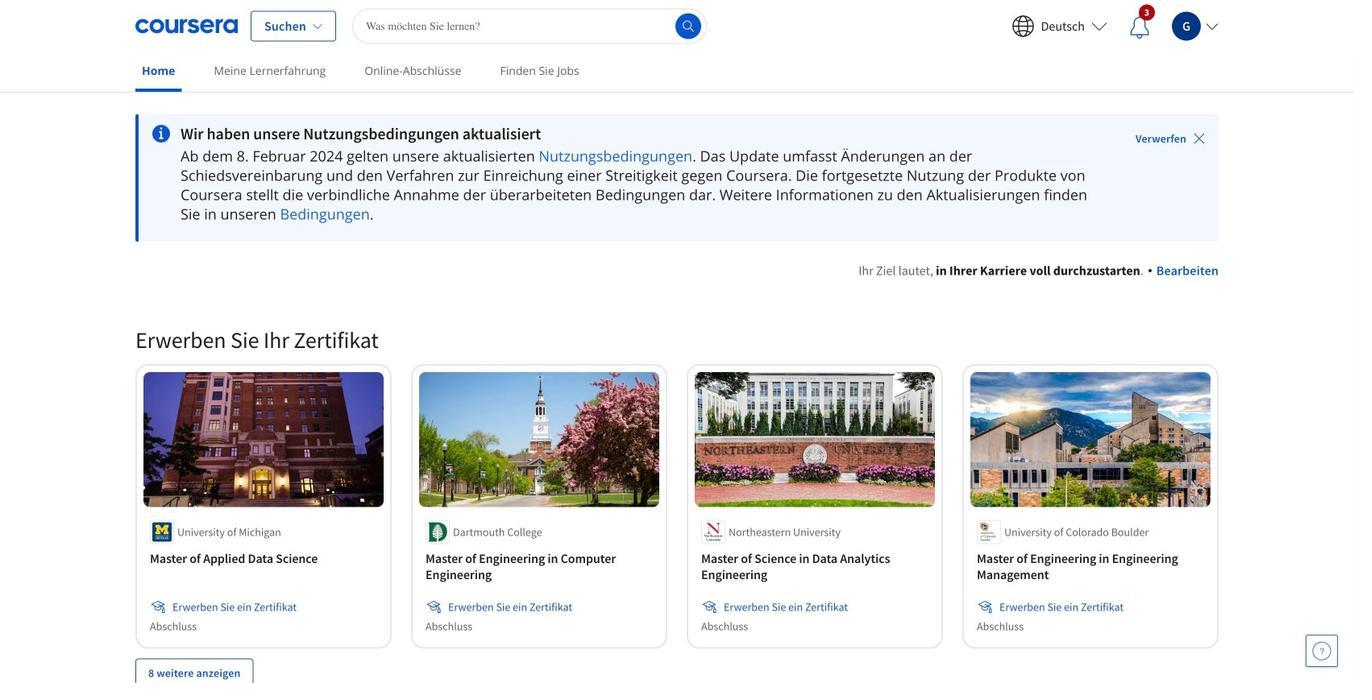 Task type: describe. For each thing, give the bounding box(es) containing it.
informationen: wir haben unsere nutzungsbedingungen aktualisiert element
[[181, 124, 1091, 144]]

hilfe center image
[[1313, 642, 1332, 661]]

Was möchten Sie lernen? text field
[[352, 8, 707, 44]]

sammlung erwerben sie ihr zertifikat element
[[126, 300, 1229, 684]]



Task type: locate. For each thing, give the bounding box(es) containing it.
None search field
[[352, 8, 707, 44]]

coursera image
[[135, 13, 238, 39]]

main content
[[0, 94, 1354, 684]]



Task type: vqa. For each thing, say whether or not it's contained in the screenshot.
search box
yes



